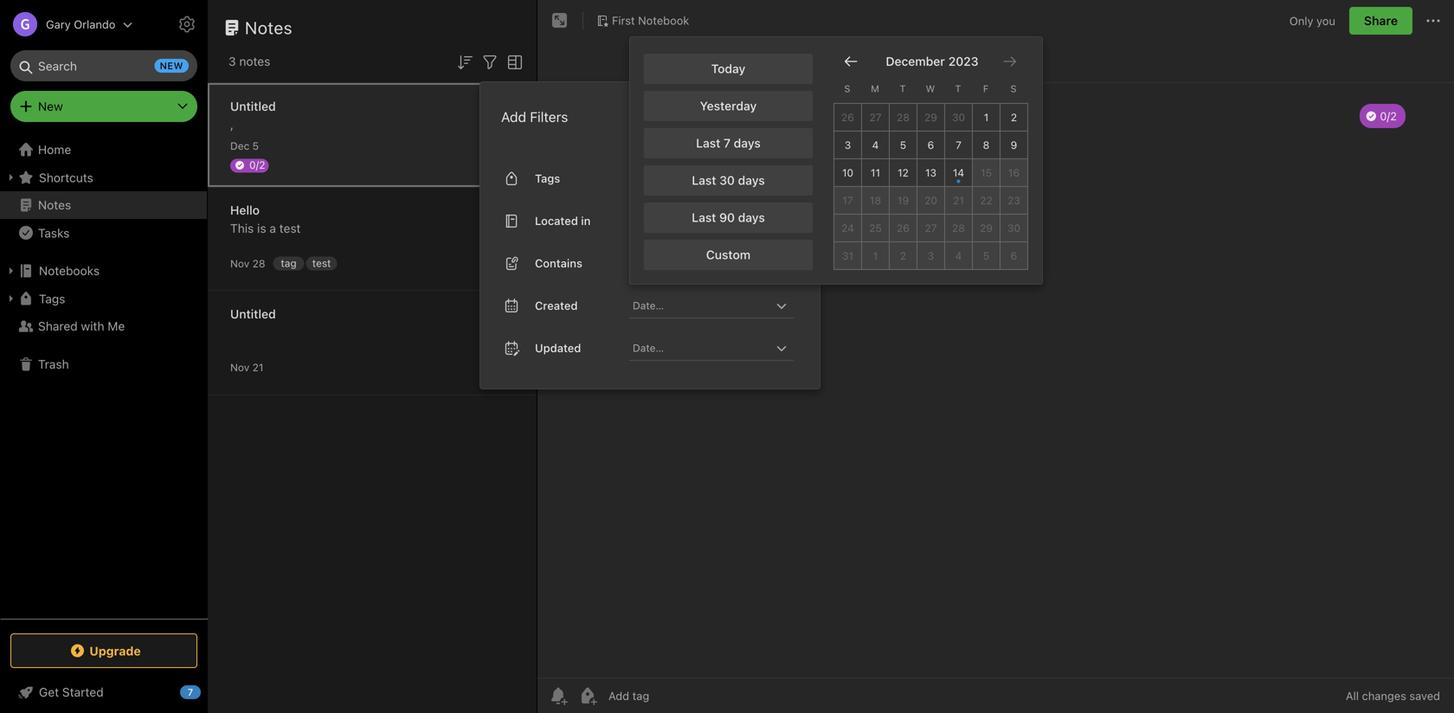Task type: vqa. For each thing, say whether or not it's contained in the screenshot.
the 26 to the bottom
yes



Task type: describe. For each thing, give the bounding box(es) containing it.
0 horizontal spatial 1
[[873, 250, 878, 262]]

23 button
[[1001, 187, 1028, 215]]

0 horizontal spatial 28
[[252, 258, 265, 270]]

first
[[612, 14, 635, 27]]

0 horizontal spatial 26 button
[[835, 104, 862, 131]]

18
[[870, 194, 881, 206]]

changes
[[1362, 690, 1407, 703]]

16 button
[[1001, 159, 1028, 187]]

tag
[[281, 257, 297, 269]]

all changes saved
[[1346, 690, 1441, 703]]

1 horizontal spatial 26
[[897, 222, 910, 234]]

last 7 days
[[696, 136, 761, 150]]

24 button
[[835, 215, 862, 242]]

1 horizontal spatial 3 button
[[918, 242, 945, 270]]

25 button
[[862, 215, 890, 242]]

custom
[[706, 247, 751, 262]]

me
[[108, 319, 125, 333]]

3 for the left 3 button
[[845, 139, 851, 151]]

only
[[1290, 14, 1314, 27]]

2023
[[949, 54, 979, 68]]

31 button
[[835, 242, 862, 270]]

trash link
[[0, 351, 207, 378]]

you
[[1317, 14, 1336, 27]]

 Date picker field
[[629, 336, 809, 361]]

22 button
[[973, 187, 1001, 215]]

new button
[[10, 91, 197, 122]]

dec
[[230, 140, 250, 152]]

27 for 27 button to the left
[[870, 111, 882, 123]]

10 button
[[835, 159, 862, 187]]

only you
[[1290, 14, 1336, 27]]

upgrade button
[[10, 634, 197, 668]]

Account field
[[0, 7, 133, 42]]

last 30 days
[[692, 173, 765, 187]]

add a reminder image
[[548, 686, 569, 706]]

all
[[1346, 690, 1359, 703]]

untitled ,
[[230, 99, 276, 132]]

december
[[886, 54, 945, 68]]

last 90 days
[[692, 210, 765, 224]]

1 vertical spatial 28 button
[[945, 215, 973, 242]]

19 button
[[890, 187, 918, 215]]

last for last 30 days
[[692, 173, 716, 187]]

20
[[925, 194, 938, 206]]

updated
[[535, 342, 581, 355]]

gary
[[46, 18, 71, 31]]

0 horizontal spatial 27 button
[[862, 104, 890, 131]]

1 horizontal spatial tags
[[535, 172, 560, 185]]

share button
[[1350, 7, 1413, 35]]

17
[[843, 194, 853, 206]]

0 horizontal spatial 4 button
[[862, 131, 890, 159]]

7 button
[[945, 131, 973, 159]]

tags inside button
[[39, 292, 65, 306]]

notes
[[239, 54, 270, 68]]

1 vertical spatial 29
[[980, 222, 993, 234]]

1 horizontal spatial 7
[[724, 136, 731, 150]]

notes inside tree
[[38, 198, 71, 212]]

More actions field
[[1423, 7, 1444, 35]]

m
[[871, 83, 879, 94]]

0 vertical spatial 26
[[842, 111, 854, 123]]

clear all
[[747, 109, 792, 124]]

nov 28
[[230, 258, 265, 270]]

add filters
[[501, 108, 568, 125]]

15 button
[[973, 159, 1001, 187]]

0 vertical spatial 1
[[984, 111, 989, 123]]

9
[[1011, 139, 1018, 151]]

20 button
[[918, 187, 945, 215]]

10
[[842, 166, 854, 179]]

orlando
[[74, 18, 115, 31]]

is
[[257, 221, 266, 235]]

test inside hello this is a test
[[279, 221, 301, 235]]

nov for nov 21
[[230, 361, 250, 374]]

9 button
[[1001, 131, 1028, 159]]

settings image
[[177, 14, 197, 35]]

2 horizontal spatial 5
[[983, 250, 990, 262]]

clear
[[747, 109, 776, 124]]

0 vertical spatial 5 button
[[890, 131, 918, 159]]

15
[[981, 166, 992, 179]]

days for last 30 days
[[738, 173, 765, 187]]

8 button
[[973, 131, 1001, 159]]

share
[[1364, 13, 1398, 28]]

1 s from the left
[[844, 83, 851, 94]]

new search field
[[23, 50, 189, 81]]

1 horizontal spatial 5
[[900, 139, 907, 151]]

31
[[842, 250, 854, 262]]

0 vertical spatial 30
[[952, 111, 965, 123]]

days for last 90 days
[[738, 210, 765, 224]]

1 horizontal spatial notes
[[245, 17, 293, 38]]

14
[[953, 166, 965, 179]]

23
[[1008, 194, 1021, 206]]

0 vertical spatial 28 button
[[890, 104, 918, 131]]

,
[[230, 117, 234, 132]]

nov for nov 28
[[230, 258, 250, 270]]

0 horizontal spatial 4
[[872, 139, 879, 151]]

shared
[[38, 319, 78, 333]]

0 horizontal spatial 30
[[720, 173, 735, 187]]

1 vertical spatial 4
[[955, 250, 962, 262]]

home
[[38, 142, 71, 157]]

16
[[1008, 166, 1020, 179]]

1 horizontal spatial 4 button
[[945, 242, 973, 270]]

0 horizontal spatial 2 button
[[890, 242, 918, 270]]

more actions image
[[1423, 10, 1444, 31]]

Add filters field
[[480, 50, 500, 73]]

expand tags image
[[4, 292, 18, 306]]

expand note image
[[550, 10, 571, 31]]

yesterday
[[700, 99, 757, 113]]

upgrade
[[89, 644, 141, 658]]

0 horizontal spatial 6 button
[[918, 131, 945, 159]]

0 vertical spatial 1 button
[[973, 104, 1001, 131]]

w
[[926, 83, 935, 94]]

2 s from the left
[[1011, 83, 1017, 94]]

December field
[[883, 52, 945, 70]]

notebooks link
[[0, 257, 207, 285]]

untitled for untitled
[[230, 307, 276, 321]]

add filters image
[[480, 52, 500, 73]]

last for last 7 days
[[696, 136, 721, 150]]

0 vertical spatial 30 button
[[945, 104, 973, 131]]

saved
[[1410, 690, 1441, 703]]

notebooks
[[39, 264, 100, 278]]

1 horizontal spatial 5 button
[[973, 242, 1001, 270]]

shared with me
[[38, 319, 125, 333]]

note window element
[[538, 0, 1454, 713]]

first notebook button
[[590, 9, 695, 33]]

a
[[270, 221, 276, 235]]

27 for 27 button to the right
[[925, 222, 937, 234]]

19
[[898, 194, 909, 206]]

3 for 3 notes
[[229, 54, 236, 68]]

1 vertical spatial 6 button
[[1001, 242, 1028, 270]]

11 button
[[862, 159, 890, 187]]

all
[[780, 109, 792, 124]]

0 vertical spatial 28
[[897, 111, 910, 123]]

today
[[711, 61, 746, 76]]



Task type: locate. For each thing, give the bounding box(es) containing it.
days down clear on the right
[[734, 136, 761, 150]]

26
[[842, 111, 854, 123], [897, 222, 910, 234]]

3 left notes
[[229, 54, 236, 68]]

1 vertical spatial 3
[[845, 139, 851, 151]]

date… inside field
[[633, 342, 664, 354]]

28 button
[[890, 104, 918, 131], [945, 215, 973, 242]]

5
[[900, 139, 907, 151], [253, 140, 259, 152], [983, 250, 990, 262]]

1 vertical spatial 1
[[873, 250, 878, 262]]

1 vertical spatial nov
[[230, 361, 250, 374]]

2 vertical spatial 30
[[1008, 222, 1021, 234]]

0 vertical spatial 29 button
[[918, 104, 945, 131]]

1 horizontal spatial 6
[[1011, 250, 1018, 262]]

8
[[983, 139, 990, 151]]

2 vertical spatial last
[[692, 210, 716, 224]]

0 horizontal spatial 21
[[252, 361, 264, 374]]

90
[[720, 210, 735, 224]]

0 horizontal spatial notes
[[38, 198, 71, 212]]

0 vertical spatial days
[[734, 136, 761, 150]]

13
[[925, 166, 937, 179]]

tree containing home
[[0, 136, 208, 618]]

18 button
[[862, 187, 890, 215]]

Sort options field
[[455, 50, 475, 73]]

2 up 9
[[1011, 111, 1017, 123]]

tags up the shared
[[39, 292, 65, 306]]

filters
[[530, 108, 568, 125]]

0 vertical spatial nov
[[230, 258, 250, 270]]

days for last 7 days
[[734, 136, 761, 150]]

0 vertical spatial test
[[279, 221, 301, 235]]

0 horizontal spatial s
[[844, 83, 851, 94]]

first notebook
[[612, 14, 689, 27]]

0 horizontal spatial 5 button
[[890, 131, 918, 159]]

1 horizontal spatial t
[[955, 83, 961, 94]]

1 vertical spatial last
[[692, 173, 716, 187]]

dec 5
[[230, 140, 259, 152]]

0 horizontal spatial t
[[900, 83, 906, 94]]

1 button
[[973, 104, 1001, 131], [862, 242, 890, 270]]

trash
[[38, 357, 69, 371]]

11
[[871, 166, 881, 179]]

notes up tasks
[[38, 198, 71, 212]]

6 up '13'
[[928, 139, 934, 151]]

days down the last 7 days
[[738, 173, 765, 187]]

last
[[696, 136, 721, 150], [692, 173, 716, 187], [692, 210, 716, 224]]

1 horizontal spatial 1
[[984, 111, 989, 123]]

1 untitled from the top
[[230, 99, 276, 113]]

home link
[[0, 136, 208, 164]]

0 vertical spatial 26 button
[[835, 104, 862, 131]]

3 button down 20 button
[[918, 242, 945, 270]]

1 horizontal spatial s
[[1011, 83, 1017, 94]]

1 horizontal spatial 2
[[1011, 111, 1017, 123]]

0/2
[[249, 159, 265, 171]]

4
[[872, 139, 879, 151], [955, 250, 962, 262]]

add tag image
[[577, 686, 598, 706]]

1 vertical spatial 3 button
[[918, 242, 945, 270]]

3
[[229, 54, 236, 68], [845, 139, 851, 151], [928, 250, 934, 262]]

0 horizontal spatial test
[[279, 221, 301, 235]]

29 button down 22
[[973, 215, 1001, 242]]

1 horizontal spatial 28
[[897, 111, 910, 123]]

4 button down 21 button in the right top of the page
[[945, 242, 973, 270]]

7 left click to collapse icon
[[188, 687, 193, 698]]

22
[[980, 194, 993, 206]]

1 horizontal spatial 1 button
[[973, 104, 1001, 131]]

1 vertical spatial 21
[[252, 361, 264, 374]]

1 vertical spatial 27 button
[[918, 215, 945, 242]]

0 horizontal spatial 5
[[253, 140, 259, 152]]

0 vertical spatial 4 button
[[862, 131, 890, 159]]

0 vertical spatial 27
[[870, 111, 882, 123]]

29 down w
[[925, 111, 938, 123]]

f
[[983, 83, 989, 94]]

0 vertical spatial 6 button
[[918, 131, 945, 159]]

contains
[[535, 257, 583, 270]]

test right a
[[279, 221, 301, 235]]

date… for created
[[633, 299, 664, 311]]

7 inside button
[[956, 139, 962, 151]]

0 vertical spatial 27 button
[[862, 104, 890, 131]]

2 date… from the top
[[633, 342, 664, 354]]

30 up 90
[[720, 173, 735, 187]]

1 t from the left
[[900, 83, 906, 94]]

1 horizontal spatial 27
[[925, 222, 937, 234]]

s
[[844, 83, 851, 94], [1011, 83, 1017, 94]]

5 button down 22 button
[[973, 242, 1001, 270]]

3 up the 10 in the top of the page
[[845, 139, 851, 151]]

notes up notes
[[245, 17, 293, 38]]

0 horizontal spatial 29
[[925, 111, 938, 123]]

1 horizontal spatial 4
[[955, 250, 962, 262]]

0 vertical spatial 21
[[953, 194, 964, 206]]

2
[[1011, 111, 1017, 123], [900, 250, 907, 262]]

Help and Learning task checklist field
[[0, 679, 208, 706]]

1 vertical spatial 6
[[1011, 250, 1018, 262]]

3 notes
[[229, 54, 270, 68]]

2 right 31 "button"
[[900, 250, 907, 262]]

click to collapse image
[[201, 681, 214, 702]]

4 up 11
[[872, 139, 879, 151]]

date… down  date picker field
[[633, 342, 664, 354]]

get started
[[39, 685, 104, 700]]

21 inside button
[[953, 194, 964, 206]]

0 vertical spatial date…
[[633, 299, 664, 311]]

with
[[81, 319, 104, 333]]

24
[[842, 222, 854, 234]]

started
[[62, 685, 104, 700]]

29
[[925, 111, 938, 123], [980, 222, 993, 234]]

1 horizontal spatial 29 button
[[973, 215, 1001, 242]]

27 button
[[862, 104, 890, 131], [918, 215, 945, 242]]

untitled down nov 28
[[230, 307, 276, 321]]

6 down 23 "button"
[[1011, 250, 1018, 262]]

2 vertical spatial 3
[[928, 250, 934, 262]]

2 nov from the top
[[230, 361, 250, 374]]

0 horizontal spatial 2
[[900, 250, 907, 262]]

21 button
[[945, 187, 973, 215]]

5 right dec
[[253, 140, 259, 152]]

5 up the 12 at the right
[[900, 139, 907, 151]]

28 up the 12 at the right
[[897, 111, 910, 123]]

4 button up 11
[[862, 131, 890, 159]]

1 vertical spatial 28
[[952, 222, 965, 234]]

2 horizontal spatial 3
[[928, 250, 934, 262]]

14 button
[[945, 159, 973, 187]]

2 horizontal spatial 28
[[952, 222, 965, 234]]

7 down yesterday
[[724, 136, 731, 150]]

0 vertical spatial 2
[[1011, 111, 1017, 123]]

2023 field
[[945, 52, 979, 70]]

notebook
[[638, 14, 689, 27]]

0 vertical spatial 3 button
[[835, 131, 862, 159]]

t right w
[[955, 83, 961, 94]]

21
[[953, 194, 964, 206], [252, 361, 264, 374]]

4 down 21 button in the right top of the page
[[955, 250, 962, 262]]

4 button
[[862, 131, 890, 159], [945, 242, 973, 270]]

26 right 25 button
[[897, 222, 910, 234]]

1 vertical spatial 4 button
[[945, 242, 973, 270]]

5 button up the 12 at the right
[[890, 131, 918, 159]]

2 untitled from the top
[[230, 307, 276, 321]]

1 vertical spatial untitled
[[230, 307, 276, 321]]

28 left tag
[[252, 258, 265, 270]]

hello this is a test
[[230, 203, 301, 235]]

2 button up 9
[[1001, 104, 1028, 131]]

1 vertical spatial 26 button
[[890, 215, 918, 242]]

3 button
[[835, 131, 862, 159], [918, 242, 945, 270]]

7 inside help and learning task checklist field
[[188, 687, 193, 698]]

0 vertical spatial notes
[[245, 17, 293, 38]]

1 vertical spatial 5 button
[[973, 242, 1001, 270]]

29 down 22 button
[[980, 222, 993, 234]]

1 horizontal spatial 3
[[845, 139, 851, 151]]

27 button down 20
[[918, 215, 945, 242]]

6 button down 23 "button"
[[1001, 242, 1028, 270]]

last for last 90 days
[[692, 210, 716, 224]]

1 vertical spatial tags
[[39, 292, 65, 306]]

28 down 21 button in the right top of the page
[[952, 222, 965, 234]]

days
[[734, 136, 761, 150], [738, 173, 765, 187], [738, 210, 765, 224]]

tree
[[0, 136, 208, 618]]

december 2023
[[886, 54, 979, 68]]

2 horizontal spatial 7
[[956, 139, 962, 151]]

get
[[39, 685, 59, 700]]

shortcuts
[[39, 170, 93, 185]]

26 up the 10 in the top of the page
[[842, 111, 854, 123]]

1 vertical spatial 29 button
[[973, 215, 1001, 242]]

1 vertical spatial 1 button
[[862, 242, 890, 270]]

26 button up the 10 in the top of the page
[[835, 104, 862, 131]]

t right m
[[900, 83, 906, 94]]

1 horizontal spatial 29
[[980, 222, 993, 234]]

tasks button
[[0, 219, 207, 247]]

1 button up 8 at right top
[[973, 104, 1001, 131]]

last down yesterday
[[696, 136, 721, 150]]

2 horizontal spatial 30
[[1008, 222, 1021, 234]]

new
[[38, 99, 63, 113]]

30 up the 7 button
[[952, 111, 965, 123]]

27 down 20 button
[[925, 222, 937, 234]]

1 horizontal spatial 30 button
[[1001, 215, 1028, 242]]

0 horizontal spatial 28 button
[[890, 104, 918, 131]]

0 horizontal spatial 26
[[842, 111, 854, 123]]

last down the last 7 days
[[692, 173, 716, 187]]

3 button up the 10 in the top of the page
[[835, 131, 862, 159]]

 Date picker field
[[629, 293, 809, 318]]

date… up date… field
[[633, 299, 664, 311]]

s right f
[[1011, 83, 1017, 94]]

expand notebooks image
[[4, 264, 18, 278]]

13 button
[[918, 159, 945, 187]]

Search text field
[[23, 50, 185, 81]]

last left 90
[[692, 210, 716, 224]]

date… for updated
[[633, 342, 664, 354]]

s left m
[[844, 83, 851, 94]]

0 vertical spatial 4
[[872, 139, 879, 151]]

date…
[[633, 299, 664, 311], [633, 342, 664, 354]]

0 vertical spatial 3
[[229, 54, 236, 68]]

2 button
[[1001, 104, 1028, 131], [890, 242, 918, 270]]

2 t from the left
[[955, 83, 961, 94]]

5 down 22 button
[[983, 250, 990, 262]]

29 button down w
[[918, 104, 945, 131]]

1 up 8 at right top
[[984, 111, 989, 123]]

1 right 31 "button"
[[873, 250, 878, 262]]

date… inside  date picker field
[[633, 299, 664, 311]]

0 vertical spatial tags
[[535, 172, 560, 185]]

1 date… from the top
[[633, 299, 664, 311]]

days right 90
[[738, 210, 765, 224]]

27 button down m
[[862, 104, 890, 131]]

2 button right 31 "button"
[[890, 242, 918, 270]]

0 horizontal spatial 3 button
[[835, 131, 862, 159]]

2 vertical spatial 28
[[252, 258, 265, 270]]

25
[[869, 222, 882, 234]]

0 vertical spatial untitled
[[230, 99, 276, 113]]

1 vertical spatial date…
[[633, 342, 664, 354]]

12 button
[[890, 159, 918, 187]]

30 down 23 "button"
[[1008, 222, 1021, 234]]

17 button
[[835, 187, 862, 215]]

3 down 20 button
[[928, 250, 934, 262]]

Add tag field
[[607, 689, 737, 703]]

1 nov from the top
[[230, 258, 250, 270]]

0 horizontal spatial 6
[[928, 139, 934, 151]]

12
[[898, 166, 909, 179]]

1 vertical spatial 26
[[897, 222, 910, 234]]

in
[[581, 214, 591, 227]]

0 horizontal spatial 30 button
[[945, 104, 973, 131]]

7 left 8 at right top
[[956, 139, 962, 151]]

created
[[535, 299, 578, 312]]

26 button down 19
[[890, 215, 918, 242]]

1 horizontal spatial 6 button
[[1001, 242, 1028, 270]]

add
[[501, 108, 526, 125]]

tags up located
[[535, 172, 560, 185]]

Note Editor text field
[[538, 83, 1454, 678]]

gary orlando
[[46, 18, 115, 31]]

untitled for untitled ,
[[230, 99, 276, 113]]

3 for 3 button to the right
[[928, 250, 934, 262]]

1 button right 31
[[862, 242, 890, 270]]

27 down m
[[870, 111, 882, 123]]

1 horizontal spatial test
[[312, 257, 331, 269]]

6 button up '13'
[[918, 131, 945, 159]]

test right tag
[[312, 257, 331, 269]]

clear all button
[[745, 106, 794, 127]]

located
[[535, 214, 578, 227]]

1 vertical spatial days
[[738, 173, 765, 187]]

0 vertical spatial last
[[696, 136, 721, 150]]

this
[[230, 221, 254, 235]]

6
[[928, 139, 934, 151], [1011, 250, 1018, 262]]

1 horizontal spatial 27 button
[[918, 215, 945, 242]]

nov 21
[[230, 361, 264, 374]]

1
[[984, 111, 989, 123], [873, 250, 878, 262]]

1 horizontal spatial 2 button
[[1001, 104, 1028, 131]]

1 vertical spatial 2
[[900, 250, 907, 262]]

View options field
[[500, 50, 526, 73]]

untitled up ,
[[230, 99, 276, 113]]

0 vertical spatial 29
[[925, 111, 938, 123]]



